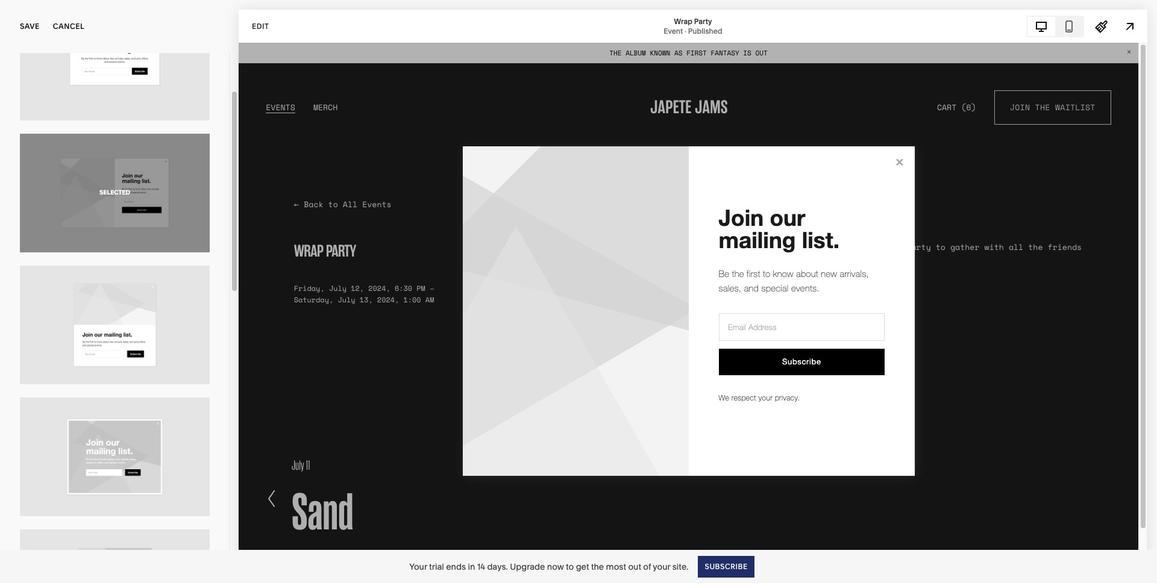 Task type: locate. For each thing, give the bounding box(es) containing it.
in
[[468, 562, 475, 572]]

wrap
[[674, 17, 693, 26]]

edit button
[[244, 15, 277, 37]]

overlay center card 04 image
[[20, 398, 210, 516]]

trial
[[429, 562, 444, 572]]

party
[[694, 17, 712, 26]]

the
[[591, 562, 604, 572]]

event
[[664, 26, 683, 35]]

save button
[[20, 13, 40, 40]]

get
[[576, 562, 589, 572]]

ends
[[446, 562, 466, 572]]

cancel button
[[53, 13, 84, 40]]

your trial ends in 14 days. upgrade now to get the most out of your site.
[[409, 562, 689, 572]]

out
[[628, 562, 641, 572]]

cancel
[[53, 22, 84, 31]]

site.
[[673, 562, 689, 572]]

tab list
[[1028, 17, 1083, 36]]



Task type: vqa. For each thing, say whether or not it's contained in the screenshot.
ends
yes



Task type: describe. For each thing, give the bounding box(es) containing it.
wrap party event · published
[[664, 17, 723, 35]]

to
[[566, 562, 574, 572]]

your
[[409, 562, 427, 572]]

overlay center card 01 image
[[20, 2, 210, 121]]

most
[[606, 562, 626, 572]]

of
[[644, 562, 651, 572]]

14
[[477, 562, 485, 572]]

overlay center card 02 image
[[20, 134, 210, 252]]

published
[[688, 26, 723, 35]]

days.
[[487, 562, 508, 572]]

subscribe
[[705, 562, 748, 571]]

selected
[[99, 189, 130, 197]]

·
[[685, 26, 687, 35]]

save
[[20, 22, 40, 31]]

overlay center card 05 image
[[20, 530, 210, 584]]

now
[[547, 562, 564, 572]]

subscribe button
[[698, 556, 755, 578]]

edit
[[252, 21, 269, 30]]

your
[[653, 562, 671, 572]]

overlay center card 03 image
[[20, 266, 210, 384]]

upgrade
[[510, 562, 545, 572]]



